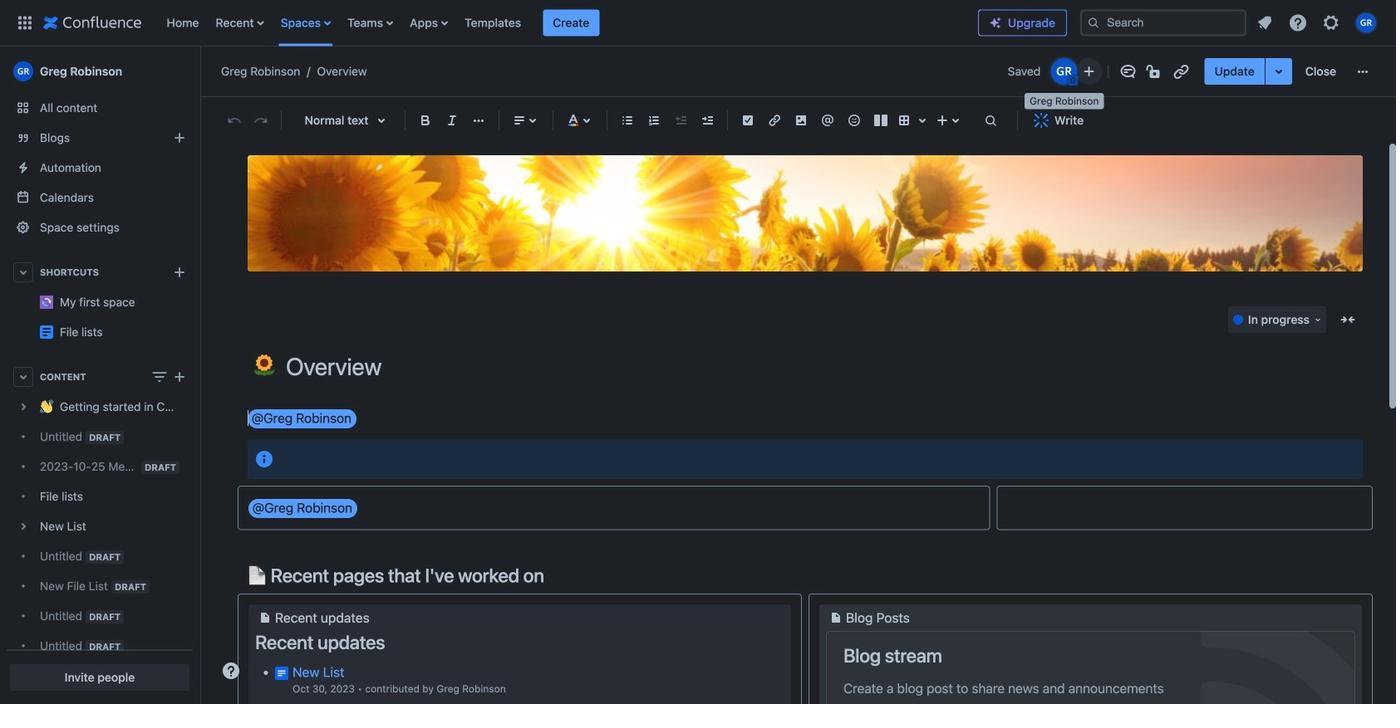 Task type: vqa. For each thing, say whether or not it's contained in the screenshot.
Panel Info icon
yes



Task type: describe. For each thing, give the bounding box(es) containing it.
more formatting image
[[469, 111, 489, 130]]

adjust update settings image
[[1269, 62, 1289, 81]]

premium image
[[989, 16, 1002, 30]]

list for appswitcher icon
[[158, 0, 978, 46]]

add image, video, or file image
[[791, 111, 811, 130]]

no restrictions image
[[1145, 62, 1165, 81]]

settings icon image
[[1321, 13, 1341, 33]]

Main content area, start typing to enter text. text field
[[238, 407, 1373, 705]]

table ⇧⌥t image
[[894, 111, 914, 130]]

Give this page a title text field
[[286, 353, 1363, 381]]

global element
[[10, 0, 978, 46]]

action item [] image
[[738, 111, 758, 130]]

create a blog image
[[170, 128, 189, 148]]

link ⌘k image
[[765, 111, 785, 130]]

appswitcher icon image
[[15, 13, 35, 33]]

add shortcut image
[[170, 263, 189, 283]]

list for premium image
[[1250, 8, 1386, 38]]

make page fixed-width image
[[1338, 310, 1358, 330]]



Task type: locate. For each thing, give the bounding box(es) containing it.
tree
[[7, 392, 193, 705]]

panel info image
[[254, 449, 274, 469]]

change view image
[[150, 367, 170, 387]]

invite to edit image
[[1079, 62, 1099, 81]]

indent tab image
[[697, 111, 717, 130]]

Search field
[[1080, 10, 1247, 36]]

tree inside 'space' element
[[7, 392, 193, 705]]

copy link image
[[1171, 62, 1191, 81]]

list formating group
[[614, 107, 721, 134]]

table size image
[[913, 111, 932, 130]]

file lists image
[[40, 326, 53, 339]]

bullet list ⌘⇧8 image
[[618, 111, 637, 130]]

tooltip
[[1025, 93, 1104, 109]]

banner
[[0, 0, 1396, 47]]

more image
[[1353, 62, 1373, 81]]

list
[[158, 0, 978, 46], [1250, 8, 1386, 38]]

0 horizontal spatial list
[[158, 0, 978, 46]]

:sunflower: image
[[253, 355, 275, 376], [253, 355, 275, 376]]

None search field
[[1080, 10, 1247, 36]]

italic ⌘i image
[[442, 111, 462, 130]]

find and replace image
[[981, 111, 1001, 130]]

recent updates image
[[255, 608, 275, 628]]

bold ⌘b image
[[416, 111, 435, 130]]

group
[[1205, 58, 1346, 85]]

text formatting group
[[412, 107, 492, 134]]

notification icon image
[[1255, 13, 1275, 33]]

comment icon image
[[1118, 62, 1138, 81]]

search image
[[1087, 16, 1100, 30]]

layouts image
[[871, 111, 891, 130]]

help icon image
[[1288, 13, 1308, 33]]

numbered list ⌘⇧7 image
[[644, 111, 664, 130]]

confluence image
[[43, 13, 142, 33], [43, 13, 142, 33]]

collapse sidebar image
[[181, 55, 218, 88]]

1 horizontal spatial list
[[1250, 8, 1386, 38]]

blog posts image
[[826, 608, 846, 628]]

space element
[[0, 47, 199, 705]]

mention @ image
[[818, 111, 838, 130]]

list item inside list
[[543, 10, 599, 36]]

emoji : image
[[844, 111, 864, 130]]

list item
[[543, 10, 599, 36]]

align left image
[[509, 111, 529, 130]]

create a page image
[[170, 367, 189, 387]]



